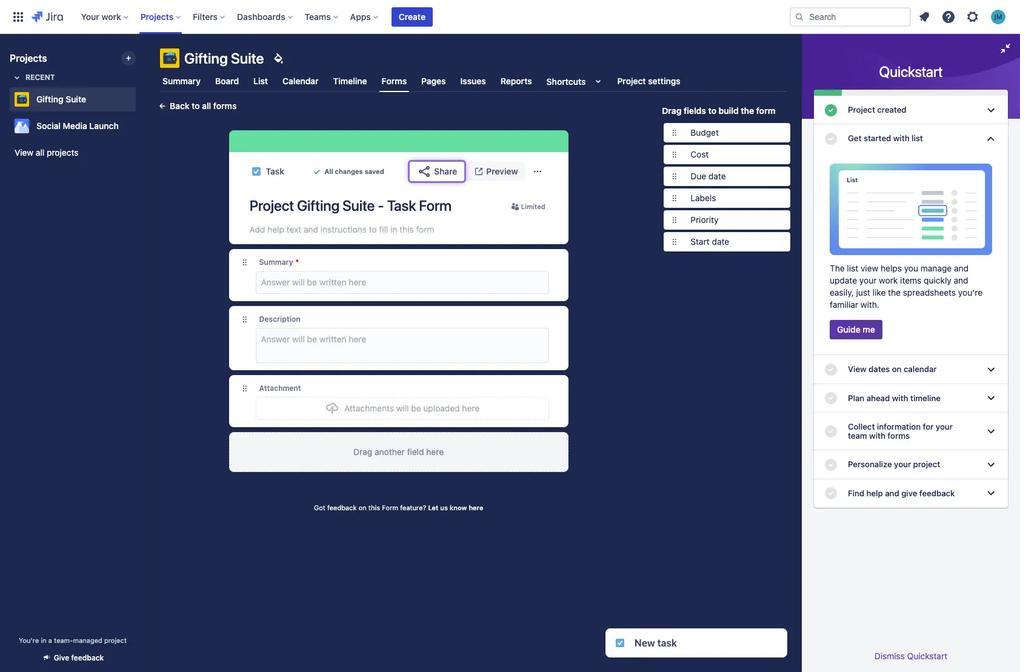 Task type: describe. For each thing, give the bounding box(es) containing it.
get started with list button
[[814, 124, 1008, 153]]

apps
[[350, 11, 371, 22]]

collect
[[848, 422, 875, 432]]

labels
[[691, 193, 716, 203]]

help for add
[[267, 224, 284, 235]]

primary element
[[7, 0, 790, 34]]

saved
[[365, 167, 384, 175]]

calendar
[[283, 76, 319, 86]]

social media launch link
[[10, 114, 131, 138]]

0 vertical spatial quickstart
[[879, 63, 943, 80]]

1 horizontal spatial task
[[387, 197, 416, 214]]

settings
[[648, 76, 681, 86]]

new task button
[[606, 629, 787, 658]]

and inside dropdown button
[[885, 488, 899, 498]]

due date
[[691, 171, 726, 181]]

start
[[691, 236, 710, 247]]

0 vertical spatial forms
[[213, 101, 237, 111]]

the
[[830, 263, 845, 274]]

create button
[[392, 7, 433, 26]]

plan ahead with timeline
[[848, 393, 941, 403]]

your
[[81, 11, 99, 22]]

checked image for find
[[824, 486, 838, 501]]

budget
[[691, 127, 719, 138]]

attachment
[[259, 384, 301, 393]]

text
[[287, 224, 301, 235]]

started
[[864, 133, 891, 143]]

drag fields to build the form
[[662, 105, 775, 116]]

appswitcher icon image
[[11, 9, 25, 24]]

another
[[375, 447, 405, 457]]

for
[[923, 422, 934, 432]]

the list view helps you manage and update your work items quickly and easily, just like the spreadsheets you're familiar with.
[[830, 263, 983, 310]]

your work
[[81, 11, 121, 22]]

and up you're
[[954, 275, 968, 286]]

project for project created
[[848, 105, 875, 115]]

gifting inside gifting suite link
[[36, 94, 63, 104]]

give
[[901, 488, 917, 498]]

1 horizontal spatial all
[[202, 101, 211, 111]]

and right text
[[304, 224, 318, 235]]

guide me
[[837, 325, 875, 335]]

0 horizontal spatial in
[[41, 636, 46, 644]]

your inside 'collect information for your team with forms'
[[936, 422, 953, 432]]

project for project settings
[[617, 76, 646, 86]]

1 horizontal spatial to
[[369, 224, 377, 235]]

limited
[[521, 202, 545, 210]]

create project image
[[124, 53, 133, 63]]

shortcuts
[[547, 76, 586, 86]]

answer for summary
[[261, 277, 290, 287]]

tab list containing forms
[[153, 70, 795, 92]]

work inside "popup button"
[[102, 11, 121, 22]]

attachments will be uploaded here
[[344, 403, 480, 413]]

will for description
[[292, 334, 305, 344]]

notifications image
[[917, 9, 932, 24]]

quickly
[[924, 275, 952, 286]]

work inside the list view helps you manage and update your work items quickly and easily, just like the spreadsheets you're familiar with.
[[879, 275, 898, 286]]

cost
[[691, 149, 709, 159]]

checked image for project
[[824, 103, 838, 117]]

your work button
[[77, 7, 133, 26]]

project created button
[[814, 96, 1008, 124]]

will for summary
[[292, 277, 305, 287]]

0 horizontal spatial gifting suite
[[36, 94, 86, 104]]

project inside personalize your project dropdown button
[[913, 460, 940, 469]]

view for view all projects
[[15, 147, 33, 158]]

add help text and instructions to fill in this form
[[250, 224, 434, 235]]

written for description
[[319, 334, 346, 344]]

2 vertical spatial be
[[411, 403, 421, 413]]

checked image for plan
[[824, 391, 838, 406]]

checked image for collect
[[824, 424, 838, 439]]

limited button
[[508, 199, 549, 214]]

chevron image for find help and give feedback
[[984, 486, 998, 501]]

view all projects link
[[10, 142, 136, 164]]

you're
[[958, 288, 983, 298]]

settings image
[[966, 9, 980, 24]]

add
[[250, 224, 265, 235]]

uploaded
[[423, 403, 460, 413]]

set background color image
[[271, 51, 286, 65]]

and right manage
[[954, 263, 969, 274]]

share
[[434, 166, 457, 176]]

give feedback
[[54, 653, 104, 663]]

pages
[[421, 76, 446, 86]]

0 vertical spatial task
[[266, 166, 284, 176]]

checked image for personalize
[[824, 458, 838, 472]]

let us know here button
[[428, 503, 483, 513]]

board link
[[213, 70, 241, 92]]

2 horizontal spatial gifting
[[297, 197, 339, 214]]

chevron image for project created
[[984, 103, 998, 117]]

information
[[877, 422, 921, 432]]

project gifting suite - task form
[[250, 197, 452, 214]]

filters button
[[189, 7, 230, 26]]

teams button
[[301, 7, 343, 26]]

find
[[848, 488, 864, 498]]

get started with list
[[848, 133, 923, 143]]

preview
[[486, 166, 518, 176]]

spreadsheets
[[903, 288, 956, 298]]

1 horizontal spatial form
[[756, 105, 775, 116]]

feedback for give feedback
[[71, 653, 104, 663]]

2 horizontal spatial to
[[708, 105, 717, 116]]

create
[[399, 11, 426, 22]]

description
[[259, 315, 300, 324]]

recent
[[25, 73, 55, 82]]

dashboards
[[237, 11, 285, 22]]

1 vertical spatial all
[[36, 147, 44, 158]]

chevron image for list
[[984, 131, 998, 146]]

plan
[[848, 393, 865, 403]]

with for ahead
[[892, 393, 908, 403]]

projects
[[47, 147, 79, 158]]

projects inside popup button
[[140, 11, 173, 22]]

drag for drag another field here
[[353, 447, 372, 457]]

summary for summary *
[[259, 258, 293, 267]]

just
[[856, 288, 870, 298]]

drag for drag fields to build the form
[[662, 105, 682, 116]]

add to starred image for social media launch
[[132, 119, 147, 133]]

upload image
[[325, 401, 339, 416]]

give feedback button
[[34, 648, 111, 668]]

a
[[48, 636, 52, 644]]

social
[[36, 121, 61, 131]]

Search field
[[790, 7, 911, 26]]

give
[[54, 653, 69, 663]]

ahead
[[867, 393, 890, 403]]

1 vertical spatial form
[[382, 504, 398, 512]]

feedback inside dropdown button
[[919, 488, 955, 498]]

field
[[407, 447, 424, 457]]

share button
[[410, 162, 465, 181]]

0 horizontal spatial the
[[741, 105, 754, 116]]

calendar link
[[280, 70, 321, 92]]

team
[[848, 431, 867, 441]]

guide me button
[[830, 320, 882, 340]]

0 vertical spatial gifting suite
[[184, 50, 264, 67]]

manage
[[921, 263, 952, 274]]

1 vertical spatial quickstart
[[907, 651, 948, 661]]

list inside dropdown button
[[912, 133, 923, 143]]

summary for summary
[[162, 76, 201, 86]]

add to starred image for gifting suite
[[132, 92, 147, 107]]

1 vertical spatial form
[[416, 224, 434, 235]]



Task type: locate. For each thing, give the bounding box(es) containing it.
issues link
[[458, 70, 488, 92]]

you
[[904, 263, 918, 274]]

familiar
[[830, 300, 858, 310]]

project left settings at top
[[617, 76, 646, 86]]

drag another field here
[[353, 447, 444, 457]]

search image
[[795, 12, 804, 22]]

0 vertical spatial answer will be written here
[[261, 277, 366, 287]]

to inside 'back to all forms' link
[[192, 101, 200, 111]]

1 horizontal spatial forms
[[888, 431, 910, 441]]

this left feature?
[[368, 504, 380, 512]]

4 checked image from the top
[[824, 486, 838, 501]]

dashboards button
[[233, 7, 297, 26]]

like
[[873, 288, 886, 298]]

task
[[266, 166, 284, 176], [387, 197, 416, 214]]

feedback right got
[[327, 504, 357, 512]]

1 vertical spatial gifting
[[36, 94, 63, 104]]

0 vertical spatial checked image
[[824, 103, 838, 117]]

items
[[900, 275, 922, 286]]

1 add to starred image from the top
[[132, 92, 147, 107]]

answer down "summary *"
[[261, 277, 290, 287]]

checked image left personalize
[[824, 458, 838, 472]]

0 horizontal spatial drag
[[353, 447, 372, 457]]

1 vertical spatial checked image
[[824, 131, 838, 146]]

managed
[[73, 636, 102, 644]]

drag left another
[[353, 447, 372, 457]]

0 horizontal spatial task
[[266, 166, 284, 176]]

date right due
[[709, 171, 726, 181]]

and left give
[[885, 488, 899, 498]]

0 horizontal spatial to
[[192, 101, 200, 111]]

0 vertical spatial will
[[292, 277, 305, 287]]

collapse recent projects image
[[10, 70, 24, 85]]

2 vertical spatial suite
[[342, 197, 375, 214]]

quickstart
[[879, 63, 943, 80], [907, 651, 948, 661]]

0 vertical spatial project
[[617, 76, 646, 86]]

to
[[192, 101, 200, 111], [708, 105, 717, 116], [369, 224, 377, 235]]

form down share dropdown button
[[419, 197, 452, 214]]

*
[[296, 258, 299, 267]]

got feedback on this form feature? let us know here
[[314, 504, 483, 512]]

banner containing your work
[[0, 0, 1020, 34]]

1 horizontal spatial list
[[912, 133, 923, 143]]

your up find help and give feedback in the bottom of the page
[[894, 460, 911, 469]]

1 horizontal spatial help
[[867, 488, 883, 498]]

2 checked image from the top
[[824, 131, 838, 146]]

0 vertical spatial on
[[892, 365, 902, 374]]

2 vertical spatial your
[[894, 460, 911, 469]]

checked image inside personalize your project dropdown button
[[824, 458, 838, 472]]

forms up personalize your project
[[888, 431, 910, 441]]

1 horizontal spatial work
[[879, 275, 898, 286]]

with for started
[[893, 133, 910, 143]]

summary
[[162, 76, 201, 86], [259, 258, 293, 267]]

checked image inside project created dropdown button
[[824, 103, 838, 117]]

checked image left get
[[824, 131, 838, 146]]

all
[[202, 101, 211, 111], [36, 147, 44, 158]]

answer down the description
[[261, 334, 290, 344]]

1 vertical spatial drag
[[353, 447, 372, 457]]

chevron image inside plan ahead with timeline dropdown button
[[984, 391, 998, 406]]

personalize your project
[[848, 460, 940, 469]]

0 vertical spatial suite
[[231, 50, 264, 67]]

in
[[390, 224, 397, 235], [41, 636, 46, 644]]

on right the dates
[[892, 365, 902, 374]]

new
[[635, 638, 655, 649]]

projects up sidebar navigation image
[[140, 11, 173, 22]]

let
[[428, 504, 438, 512]]

2 add to starred image from the top
[[132, 119, 147, 133]]

on inside dropdown button
[[892, 365, 902, 374]]

tab list
[[153, 70, 795, 92]]

find help and give feedback
[[848, 488, 955, 498]]

your right for
[[936, 422, 953, 432]]

projects button
[[137, 7, 186, 26]]

task
[[657, 638, 677, 649]]

1 horizontal spatial gifting
[[184, 50, 228, 67]]

with right the started
[[893, 133, 910, 143]]

forms
[[382, 76, 407, 86]]

view for view dates on calendar
[[848, 365, 867, 374]]

checked image inside find help and give feedback dropdown button
[[824, 486, 838, 501]]

2 chevron image from the top
[[984, 424, 998, 439]]

project settings link
[[615, 70, 683, 92]]

list
[[253, 76, 268, 86]]

will right attachments
[[396, 403, 409, 413]]

build
[[719, 105, 739, 116]]

1 horizontal spatial form
[[419, 197, 452, 214]]

guide
[[837, 325, 861, 335]]

drag
[[662, 105, 682, 116], [353, 447, 372, 457]]

you're
[[19, 636, 39, 644]]

0 vertical spatial date
[[709, 171, 726, 181]]

your profile and settings image
[[991, 9, 1006, 24]]

checked image inside collect information for your team with forms dropdown button
[[824, 424, 838, 439]]

1 vertical spatial your
[[936, 422, 953, 432]]

2 vertical spatial chevron image
[[984, 486, 998, 501]]

the right like
[[888, 288, 901, 298]]

checked image inside view dates on calendar dropdown button
[[824, 363, 838, 377]]

work right "your"
[[102, 11, 121, 22]]

1 horizontal spatial your
[[894, 460, 911, 469]]

board
[[215, 76, 239, 86]]

to left 'build'
[[708, 105, 717, 116]]

view dates on calendar button
[[814, 355, 1008, 384]]

form left feature?
[[382, 504, 398, 512]]

view inside view all projects link
[[15, 147, 33, 158]]

1 vertical spatial with
[[892, 393, 908, 403]]

minimize image
[[998, 41, 1013, 56]]

progress bar
[[814, 90, 1008, 96]]

form right fill
[[416, 224, 434, 235]]

1 vertical spatial feedback
[[327, 504, 357, 512]]

1 vertical spatial suite
[[66, 94, 86, 104]]

0 horizontal spatial suite
[[66, 94, 86, 104]]

checked image left find
[[824, 486, 838, 501]]

1 horizontal spatial projects
[[140, 11, 173, 22]]

dates
[[869, 365, 890, 374]]

be for description
[[307, 334, 317, 344]]

1 horizontal spatial view
[[848, 365, 867, 374]]

project up get
[[848, 105, 875, 115]]

0 horizontal spatial help
[[267, 224, 284, 235]]

1 vertical spatial forms
[[888, 431, 910, 441]]

collect information for your team with forms
[[848, 422, 953, 441]]

view left projects
[[15, 147, 33, 158]]

due
[[691, 171, 706, 181]]

apps button
[[347, 7, 383, 26]]

help left text
[[267, 224, 284, 235]]

1 answer from the top
[[261, 277, 290, 287]]

forms down board 'link'
[[213, 101, 237, 111]]

calendar
[[904, 365, 937, 374]]

all left projects
[[36, 147, 44, 158]]

gifting suite link
[[10, 87, 131, 112]]

in right fill
[[390, 224, 397, 235]]

to right back
[[192, 101, 200, 111]]

work
[[102, 11, 121, 22], [879, 275, 898, 286]]

on for dates
[[892, 365, 902, 374]]

1 horizontal spatial drag
[[662, 105, 682, 116]]

checked image left "team"
[[824, 424, 838, 439]]

chevron image inside project created dropdown button
[[984, 103, 998, 117]]

view left the dates
[[848, 365, 867, 374]]

social media launch
[[36, 121, 119, 131]]

gifting up add help text and instructions to fill in this form
[[297, 197, 339, 214]]

0 vertical spatial your
[[860, 275, 877, 286]]

your inside the list view helps you manage and update your work items quickly and easily, just like the spreadsheets you're familiar with.
[[860, 275, 877, 286]]

gifting suite
[[184, 50, 264, 67], [36, 94, 86, 104]]

on for feedback
[[359, 504, 367, 512]]

with right "team"
[[869, 431, 886, 441]]

0 vertical spatial gifting
[[184, 50, 228, 67]]

chevron image for timeline
[[984, 391, 998, 406]]

attachments
[[344, 403, 394, 413]]

0 horizontal spatial project
[[104, 636, 127, 644]]

checked image down guide
[[824, 363, 838, 377]]

1 horizontal spatial this
[[400, 224, 414, 235]]

add to starred image down sidebar navigation image
[[132, 92, 147, 107]]

issues
[[460, 76, 486, 86]]

1 vertical spatial answer will be written here
[[261, 334, 366, 344]]

me
[[863, 325, 875, 335]]

list down project created dropdown button
[[912, 133, 923, 143]]

0 horizontal spatial this
[[368, 504, 380, 512]]

1 vertical spatial project
[[848, 105, 875, 115]]

0 vertical spatial this
[[400, 224, 414, 235]]

1 horizontal spatial gifting suite
[[184, 50, 264, 67]]

list inside the list view helps you manage and update your work items quickly and easily, just like the spreadsheets you're familiar with.
[[847, 263, 858, 274]]

form
[[419, 197, 452, 214], [382, 504, 398, 512]]

task icon image
[[615, 638, 625, 648]]

form actions image
[[533, 167, 542, 176]]

project right managed
[[104, 636, 127, 644]]

2 written from the top
[[319, 334, 346, 344]]

1 checked image from the top
[[824, 363, 838, 377]]

will down *
[[292, 277, 305, 287]]

0 vertical spatial answer
[[261, 277, 290, 287]]

changes
[[335, 167, 363, 175]]

1 vertical spatial add to starred image
[[132, 119, 147, 133]]

1 vertical spatial in
[[41, 636, 46, 644]]

0 horizontal spatial work
[[102, 11, 121, 22]]

checked image
[[824, 363, 838, 377], [824, 391, 838, 406], [824, 424, 838, 439], [824, 486, 838, 501]]

0 vertical spatial summary
[[162, 76, 201, 86]]

0 vertical spatial chevron image
[[984, 103, 998, 117]]

1 horizontal spatial project
[[913, 460, 940, 469]]

0 horizontal spatial view
[[15, 147, 33, 158]]

date right the start
[[712, 236, 729, 247]]

work down helps on the right of page
[[879, 275, 898, 286]]

0 vertical spatial form
[[419, 197, 452, 214]]

gifting suite up social media launch link
[[36, 94, 86, 104]]

answer will be written here down *
[[261, 277, 366, 287]]

all right back
[[202, 101, 211, 111]]

summary left *
[[259, 258, 293, 267]]

1 vertical spatial will
[[292, 334, 305, 344]]

help
[[267, 224, 284, 235], [867, 488, 883, 498]]

gifting suite up board
[[184, 50, 264, 67]]

checked image for get
[[824, 131, 838, 146]]

project for project gifting suite - task form
[[250, 197, 294, 214]]

be for summary
[[307, 277, 317, 287]]

1 written from the top
[[319, 277, 346, 287]]

0 horizontal spatial gifting
[[36, 94, 63, 104]]

gifting down recent
[[36, 94, 63, 104]]

quickstart right dismiss on the right of page
[[907, 651, 948, 661]]

1 vertical spatial list
[[847, 263, 858, 274]]

dismiss quickstart link
[[875, 651, 948, 661]]

0 vertical spatial work
[[102, 11, 121, 22]]

0 vertical spatial add to starred image
[[132, 92, 147, 107]]

date for due date
[[709, 171, 726, 181]]

3 checked image from the top
[[824, 458, 838, 472]]

answer for description
[[261, 334, 290, 344]]

banner
[[0, 0, 1020, 34]]

to left fill
[[369, 224, 377, 235]]

gifting up board
[[184, 50, 228, 67]]

checked image inside plan ahead with timeline dropdown button
[[824, 391, 838, 406]]

timeline
[[911, 393, 941, 403]]

suite inside gifting suite link
[[66, 94, 86, 104]]

0 vertical spatial be
[[307, 277, 317, 287]]

get
[[848, 133, 862, 143]]

help right find
[[867, 488, 883, 498]]

1 checked image from the top
[[824, 103, 838, 117]]

quickstart up project created dropdown button
[[879, 63, 943, 80]]

checked image inside the 'get started with list' dropdown button
[[824, 131, 838, 146]]

teams
[[305, 11, 331, 22]]

add to starred image right launch
[[132, 119, 147, 133]]

will down the description
[[292, 334, 305, 344]]

summary up back
[[162, 76, 201, 86]]

0 vertical spatial feedback
[[919, 488, 955, 498]]

feedback down managed
[[71, 653, 104, 663]]

2 vertical spatial checked image
[[824, 458, 838, 472]]

checked image for view
[[824, 363, 838, 377]]

3 chevron image from the top
[[984, 391, 998, 406]]

the inside the list view helps you manage and update your work items quickly and easily, just like the spreadsheets you're familiar with.
[[888, 288, 901, 298]]

0 horizontal spatial forms
[[213, 101, 237, 111]]

shortcuts button
[[544, 70, 608, 92]]

checked image left plan
[[824, 391, 838, 406]]

this right fill
[[400, 224, 414, 235]]

fill
[[379, 224, 388, 235]]

1 vertical spatial answer
[[261, 334, 290, 344]]

help image
[[941, 9, 956, 24]]

view dates on calendar
[[848, 365, 937, 374]]

project inside dropdown button
[[848, 105, 875, 115]]

2 chevron image from the top
[[984, 363, 998, 377]]

here
[[349, 277, 366, 287], [349, 334, 366, 344], [462, 403, 480, 413], [426, 447, 444, 457], [469, 504, 483, 512]]

back to all forms link
[[150, 96, 244, 116]]

checked image
[[824, 103, 838, 117], [824, 131, 838, 146], [824, 458, 838, 472]]

1 horizontal spatial the
[[888, 288, 901, 298]]

summary *
[[259, 258, 299, 267]]

add to starred image
[[132, 92, 147, 107], [132, 119, 147, 133]]

1 horizontal spatial in
[[390, 224, 397, 235]]

helps
[[881, 263, 902, 274]]

written for summary
[[319, 277, 346, 287]]

1 horizontal spatial summary
[[259, 258, 293, 267]]

project
[[913, 460, 940, 469], [104, 636, 127, 644]]

form right 'build'
[[756, 105, 775, 116]]

summary link
[[160, 70, 203, 92]]

0 horizontal spatial your
[[860, 275, 877, 286]]

3 chevron image from the top
[[984, 486, 998, 501]]

suite left -
[[342, 197, 375, 214]]

forms inside 'collect information for your team with forms'
[[888, 431, 910, 441]]

answer will be written here for description
[[261, 334, 366, 344]]

got
[[314, 504, 325, 512]]

checked image left project created
[[824, 103, 838, 117]]

1 vertical spatial summary
[[259, 258, 293, 267]]

view inside view dates on calendar dropdown button
[[848, 365, 867, 374]]

0 horizontal spatial all
[[36, 147, 44, 158]]

1 answer will be written here from the top
[[261, 277, 366, 287]]

0 horizontal spatial project
[[250, 197, 294, 214]]

1 vertical spatial project
[[104, 636, 127, 644]]

date for start date
[[712, 236, 729, 247]]

pages link
[[419, 70, 448, 92]]

2 horizontal spatial your
[[936, 422, 953, 432]]

view all projects
[[15, 147, 79, 158]]

task left all
[[266, 166, 284, 176]]

you're in a team-managed project
[[19, 636, 127, 644]]

1 vertical spatial chevron image
[[984, 424, 998, 439]]

2 vertical spatial will
[[396, 403, 409, 413]]

and
[[304, 224, 318, 235], [954, 263, 969, 274], [954, 275, 968, 286], [885, 488, 899, 498]]

on right got
[[359, 504, 367, 512]]

in left a at the bottom
[[41, 636, 46, 644]]

4 chevron image from the top
[[984, 458, 998, 472]]

know
[[450, 504, 467, 512]]

feedback inside button
[[71, 653, 104, 663]]

chevron image
[[984, 131, 998, 146], [984, 363, 998, 377], [984, 391, 998, 406], [984, 458, 998, 472]]

0 horizontal spatial projects
[[10, 53, 47, 64]]

chevron image
[[984, 103, 998, 117], [984, 424, 998, 439], [984, 486, 998, 501]]

2 checked image from the top
[[824, 391, 838, 406]]

0 horizontal spatial form
[[416, 224, 434, 235]]

suite up media
[[66, 94, 86, 104]]

list link
[[251, 70, 270, 92]]

with inside 'collect information for your team with forms'
[[869, 431, 886, 441]]

2 vertical spatial with
[[869, 431, 886, 441]]

drag left fields
[[662, 105, 682, 116]]

0 vertical spatial in
[[390, 224, 397, 235]]

collect information for your team with forms button
[[814, 413, 1008, 451]]

help inside find help and give feedback dropdown button
[[867, 488, 883, 498]]

answer will be written here for summary
[[261, 277, 366, 287]]

2 answer from the top
[[261, 334, 290, 344]]

back
[[170, 101, 189, 111]]

feedback for got feedback on this form feature? let us know here
[[327, 504, 357, 512]]

share image
[[417, 164, 432, 179]]

dismiss
[[875, 651, 905, 661]]

project up add
[[250, 197, 294, 214]]

projects up recent
[[10, 53, 47, 64]]

answer will be written here down the description
[[261, 334, 366, 344]]

chevron image for calendar
[[984, 363, 998, 377]]

gifting
[[184, 50, 228, 67], [36, 94, 63, 104], [297, 197, 339, 214]]

chevron image for collect information for your team with forms
[[984, 424, 998, 439]]

your down view
[[860, 275, 877, 286]]

project up find help and give feedback dropdown button
[[913, 460, 940, 469]]

task right -
[[387, 197, 416, 214]]

3 checked image from the top
[[824, 424, 838, 439]]

the right 'build'
[[741, 105, 754, 116]]

0 vertical spatial project
[[913, 460, 940, 469]]

2 answer will be written here from the top
[[261, 334, 366, 344]]

0 vertical spatial drag
[[662, 105, 682, 116]]

1 horizontal spatial suite
[[231, 50, 264, 67]]

list up the update
[[847, 263, 858, 274]]

suite up list
[[231, 50, 264, 67]]

1 chevron image from the top
[[984, 103, 998, 117]]

easily,
[[830, 288, 854, 298]]

2 horizontal spatial suite
[[342, 197, 375, 214]]

1 vertical spatial be
[[307, 334, 317, 344]]

all changes saved
[[325, 167, 384, 175]]

feedback right give
[[919, 488, 955, 498]]

chevron image inside view dates on calendar dropdown button
[[984, 363, 998, 377]]

0 horizontal spatial summary
[[162, 76, 201, 86]]

timeline link
[[331, 70, 370, 92]]

1 chevron image from the top
[[984, 131, 998, 146]]

2 horizontal spatial feedback
[[919, 488, 955, 498]]

0 horizontal spatial form
[[382, 504, 398, 512]]

1 vertical spatial date
[[712, 236, 729, 247]]

1 vertical spatial this
[[368, 504, 380, 512]]

back to all forms
[[170, 101, 237, 111]]

feedback
[[919, 488, 955, 498], [327, 504, 357, 512], [71, 653, 104, 663]]

1 horizontal spatial project
[[617, 76, 646, 86]]

priority
[[691, 215, 719, 225]]

with right ahead
[[892, 393, 908, 403]]

1 vertical spatial view
[[848, 365, 867, 374]]

sidebar navigation image
[[132, 48, 159, 73]]

jira image
[[32, 9, 63, 24], [32, 9, 63, 24]]

help for find
[[867, 488, 883, 498]]



Task type: vqa. For each thing, say whether or not it's contained in the screenshot.
with
yes



